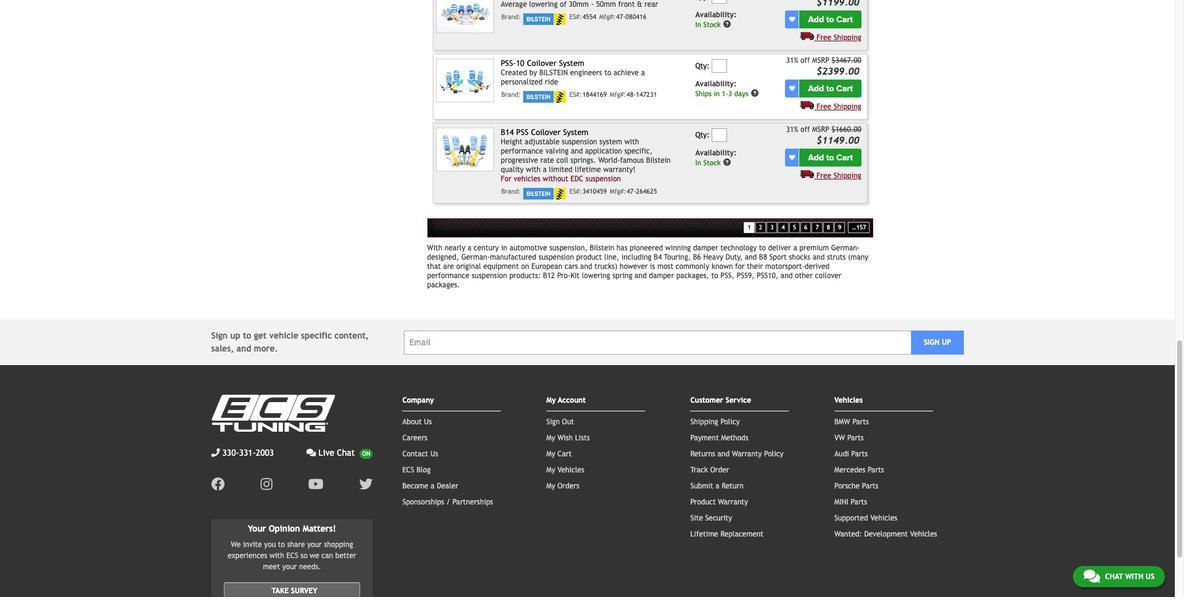 Task type: locate. For each thing, give the bounding box(es) containing it.
0 vertical spatial bilstein
[[646, 156, 671, 165]]

1 add to cart button from the top
[[800, 10, 862, 28]]

site security link
[[691, 514, 732, 523]]

2 free shipping from the top
[[817, 102, 862, 111]]

supported
[[835, 514, 869, 523]]

question sign image for es#4554 - 47-080416 - pss coilover kit - fixed dampening - average lowering of 30mm - 50mm front & rear - bilstein - audi volkswagen image
[[723, 20, 732, 28]]

2 free from the top
[[817, 102, 832, 111]]

in left the 1-
[[714, 89, 720, 98]]

bilstein - corporate logo image
[[523, 13, 567, 25], [523, 91, 567, 103], [523, 188, 567, 200]]

sign inside sign up to get vehicle specific content, sales, and more.
[[211, 331, 228, 341]]

0 vertical spatial brand:
[[502, 13, 521, 20]]

1 horizontal spatial performance
[[501, 147, 543, 156]]

famous
[[620, 156, 644, 165]]

free shipping image up the 31% off msrp $1660.00 $1149.00 at the right top
[[800, 100, 815, 109]]

live
[[319, 448, 334, 458]]

8 link
[[823, 222, 834, 233]]

comments image
[[1084, 569, 1101, 584]]

1 vertical spatial question sign image
[[723, 158, 732, 166]]

1 horizontal spatial bilstein
[[646, 156, 671, 165]]

2 qty: from the top
[[696, 131, 710, 140]]

off for $1149.00
[[801, 125, 810, 134]]

es#: 4554 mfg#: 47-080416
[[570, 13, 647, 20]]

needs.
[[299, 563, 321, 571]]

31% up add to wish list icon
[[786, 125, 799, 134]]

us right the about on the left bottom of the page
[[424, 418, 432, 426]]

2 msrp from the top
[[813, 125, 830, 134]]

2 vertical spatial mfg#:
[[610, 188, 626, 195]]

commonly
[[676, 262, 710, 271]]

31% left the $3467.00 at the top
[[786, 56, 799, 65]]

2 vertical spatial add to cart button
[[800, 148, 862, 166]]

3 availability: from the top
[[696, 148, 737, 157]]

your up we
[[307, 540, 322, 549]]

1 es#: from the top
[[570, 13, 582, 20]]

coilover inside pss-10 coilover system created by bilstein engineers to achieve a personalized ride
[[527, 59, 557, 68]]

$1149.00
[[817, 134, 860, 146]]

2 availability: in stock from the top
[[696, 148, 737, 167]]

10
[[516, 59, 525, 68]]

1 vertical spatial policy
[[764, 450, 784, 459]]

methods
[[721, 434, 749, 443]]

my cart link
[[547, 450, 572, 459]]

1 vertical spatial msrp
[[813, 125, 830, 134]]

bilstein inside b14 pss coilover system height adjustable suspension system with performance valving and application specific, progressive rate coil springs. world-famous bilstein quality with a limited lifetime warranty! for vehicles without edc suspension
[[646, 156, 671, 165]]

add to cart button for $2399.00
[[800, 79, 862, 97]]

performance down are
[[427, 272, 470, 280]]

1 vertical spatial add
[[808, 83, 824, 94]]

1 horizontal spatial up
[[942, 338, 952, 347]]

31% inside 31% off msrp $3467.00 $2399.00
[[786, 56, 799, 65]]

off inside the 31% off msrp $1660.00 $1149.00
[[801, 125, 810, 134]]

and right sales,
[[237, 344, 251, 354]]

bilstein - corporate logo image down without
[[523, 188, 567, 200]]

0 vertical spatial ecs
[[403, 466, 414, 475]]

bilstein - corporate logo image down ride at the top
[[523, 91, 567, 103]]

a right achieve
[[641, 69, 645, 77]]

1 vertical spatial bilstein - corporate logo image
[[523, 91, 567, 103]]

5 my from the top
[[547, 482, 555, 491]]

system for $1149.00
[[563, 128, 589, 137]]

1 vertical spatial damper
[[649, 272, 674, 280]]

shipping policy link
[[691, 418, 740, 426]]

free shipping up the $3467.00 at the top
[[817, 33, 862, 42]]

bilstein - corporate logo image up pss-10 coilover system "link"
[[523, 13, 567, 25]]

availability: inside availability: ships in 1-3 days
[[696, 79, 737, 88]]

bilstein down specific,
[[646, 156, 671, 165]]

free shipping for $1149.00
[[817, 171, 862, 180]]

mfg#: for $1149.00
[[610, 188, 626, 195]]

system inside b14 pss coilover system height adjustable suspension system with performance valving and application specific, progressive rate coil springs. world-famous bilstein quality with a limited lifetime warranty! for vehicles without edc suspension
[[563, 128, 589, 137]]

2 31% from the top
[[786, 125, 799, 134]]

2 vertical spatial free shipping
[[817, 171, 862, 180]]

0 horizontal spatial up
[[230, 331, 240, 341]]

add
[[808, 14, 824, 25], [808, 83, 824, 94], [808, 152, 824, 163]]

1 stock from the top
[[704, 20, 721, 29]]

cart down $2399.00
[[837, 83, 853, 94]]

coilover
[[815, 272, 842, 280]]

twitter logo image
[[359, 478, 373, 491]]

1 vertical spatial 3
[[771, 224, 774, 231]]

nearly
[[445, 244, 466, 252]]

add to cart button down $1149.00
[[800, 148, 862, 166]]

to left get
[[243, 331, 251, 341]]

add down 31% off msrp $3467.00 $2399.00
[[808, 83, 824, 94]]

opinion
[[269, 524, 300, 534]]

supported vehicles link
[[835, 514, 898, 523]]

bmw parts link
[[835, 418, 869, 426]]

a inside pss-10 coilover system created by bilstein engineers to achieve a personalized ride
[[641, 69, 645, 77]]

off left $1660.00
[[801, 125, 810, 134]]

0 vertical spatial question sign image
[[723, 20, 732, 28]]

0 vertical spatial add to cart button
[[800, 10, 862, 28]]

0 vertical spatial us
[[424, 418, 432, 426]]

and inside sign up to get vehicle specific content, sales, and more.
[[237, 344, 251, 354]]

free shipping image up 31% off msrp $3467.00 $2399.00
[[800, 31, 815, 40]]

1 horizontal spatial in
[[714, 89, 720, 98]]

add to wish list image
[[789, 16, 796, 22], [789, 85, 796, 91]]

1 vertical spatial add to cart button
[[800, 79, 862, 97]]

1 vertical spatial availability: in stock
[[696, 148, 737, 167]]

0 vertical spatial availability: in stock
[[696, 10, 737, 29]]

progressive
[[501, 156, 538, 165]]

1 vertical spatial your
[[282, 563, 297, 571]]

4 my from the top
[[547, 466, 555, 475]]

0 vertical spatial 3
[[729, 89, 732, 98]]

my left orders
[[547, 482, 555, 491]]

3 brand: from the top
[[502, 188, 521, 195]]

system up valving
[[563, 128, 589, 137]]

meet
[[263, 563, 280, 571]]

sales,
[[211, 344, 234, 354]]

my down 'my cart' link
[[547, 466, 555, 475]]

2 in from the top
[[696, 158, 702, 167]]

vw parts link
[[835, 434, 864, 443]]

my for my orders
[[547, 482, 555, 491]]

0 vertical spatial qty:
[[696, 62, 710, 70]]

$1660.00
[[832, 125, 862, 134]]

products:
[[510, 272, 541, 280]]

3 es#: from the top
[[570, 188, 582, 195]]

warranty down return
[[718, 498, 748, 507]]

parts up the mercedes parts
[[852, 450, 868, 459]]

8
[[827, 224, 830, 231]]

add up 31% off msrp $3467.00 $2399.00
[[808, 14, 824, 25]]

off left the $3467.00 at the top
[[801, 56, 810, 65]]

your
[[307, 540, 322, 549], [282, 563, 297, 571]]

shipping up the $3467.00 at the top
[[834, 33, 862, 42]]

mercedes parts link
[[835, 466, 884, 475]]

in for question sign image related to es#4554 - 47-080416 - pss coilover kit - fixed dampening - average lowering of 30mm - 50mm front & rear - bilstein - audi volkswagen image
[[696, 20, 702, 29]]

Email email field
[[404, 331, 912, 355]]

msrp inside 31% off msrp $3467.00 $2399.00
[[813, 56, 830, 65]]

a right nearly
[[468, 244, 472, 252]]

warranty!
[[604, 166, 636, 174]]

stock for es#3410459 - 47-264625 - b14 pss coilover system - height adjustable suspension system with performance valving and application specific, progressive rate coil springs. world-famous bilstein quality with a limited lifetime warranty! - bilstein - bmw image
[[704, 158, 721, 167]]

mfg#: down warranty!
[[610, 188, 626, 195]]

3 free shipping from the top
[[817, 171, 862, 180]]

48-
[[627, 91, 636, 98]]

and up springs.
[[571, 147, 583, 156]]

mfg#: right 4554
[[600, 13, 616, 20]]

brand: down for
[[502, 188, 521, 195]]

1 vertical spatial availability:
[[696, 79, 737, 88]]

automotive
[[510, 244, 547, 252]]

es#: 3410459 mfg#: 47-264625
[[570, 188, 657, 195]]

quality
[[501, 166, 524, 174]]

and inside b14 pss coilover system height adjustable suspension system with performance valving and application specific, progressive rate coil springs. world-famous bilstein quality with a limited lifetime warranty! for vehicles without edc suspension
[[571, 147, 583, 156]]

youtube logo image
[[308, 478, 324, 491]]

off inside 31% off msrp $3467.00 $2399.00
[[801, 56, 810, 65]]

2 bilstein - corporate logo image from the top
[[523, 91, 567, 103]]

1 horizontal spatial 47-
[[627, 188, 636, 195]]

chat right comments icon on the bottom right of the page
[[1106, 573, 1124, 581]]

add to cart for $1149.00
[[808, 152, 853, 163]]

mfg#: for $2399.00
[[610, 91, 626, 98]]

1 vertical spatial in
[[696, 158, 702, 167]]

0 horizontal spatial in
[[501, 244, 508, 252]]

vw parts
[[835, 434, 864, 443]]

2 add to cart from the top
[[808, 83, 853, 94]]

porsche parts
[[835, 482, 879, 491]]

3 inside availability: ships in 1-3 days
[[729, 89, 732, 98]]

free right free shipping image
[[817, 171, 832, 180]]

performance up the progressive
[[501, 147, 543, 156]]

parts up the porsche parts
[[868, 466, 884, 475]]

cart down $1149.00
[[837, 152, 853, 163]]

47- right 4554
[[616, 13, 626, 20]]

0 vertical spatial free shipping
[[817, 33, 862, 42]]

about
[[403, 418, 422, 426]]

parts right vw
[[848, 434, 864, 443]]

product
[[576, 253, 602, 262]]

system up engineers
[[559, 59, 585, 68]]

9 link
[[835, 222, 845, 233]]

and down product
[[580, 262, 593, 271]]

parts right bmw
[[853, 418, 869, 426]]

31%
[[786, 56, 799, 65], [786, 125, 799, 134]]

has
[[617, 244, 628, 252]]

4554
[[583, 13, 597, 20]]

1 add to cart from the top
[[808, 14, 853, 25]]

5
[[793, 224, 796, 231]]

my left the wish
[[547, 434, 555, 443]]

0 vertical spatial coilover
[[527, 59, 557, 68]]

0 vertical spatial free shipping image
[[800, 31, 815, 40]]

1 vertical spatial in
[[501, 244, 508, 252]]

in for question sign image associated with es#3410459 - 47-264625 - b14 pss coilover system - height adjustable suspension system with performance valving and application specific, progressive rate coil springs. world-famous bilstein quality with a limited lifetime warranty! - bilstein - bmw image
[[696, 158, 702, 167]]

vw
[[835, 434, 845, 443]]

to down known
[[712, 272, 719, 280]]

1 vertical spatial stock
[[704, 158, 721, 167]]

2 vertical spatial availability:
[[696, 148, 737, 157]]

3 left 4
[[771, 224, 774, 231]]

brand: down personalized
[[502, 91, 521, 98]]

3 inside the 3 "link"
[[771, 224, 774, 231]]

line,
[[604, 253, 620, 262]]

1 vertical spatial chat
[[1106, 573, 1124, 581]]

a left return
[[716, 482, 720, 491]]

with
[[625, 138, 639, 146], [526, 166, 541, 174], [270, 552, 284, 560], [1126, 573, 1144, 581]]

qty: for $2399.00
[[696, 62, 710, 70]]

my vehicles link
[[547, 466, 585, 475]]

phone image
[[211, 449, 220, 457]]

1 availability: in stock from the top
[[696, 10, 737, 29]]

parts for audi parts
[[852, 450, 868, 459]]

parts down the porsche parts
[[851, 498, 868, 507]]

sign out
[[547, 418, 574, 426]]

brand:
[[502, 13, 521, 20], [502, 91, 521, 98], [502, 188, 521, 195]]

1 free from the top
[[817, 33, 832, 42]]

add up free shipping image
[[808, 152, 824, 163]]

however
[[620, 262, 648, 271]]

0 horizontal spatial performance
[[427, 272, 470, 280]]

and up "their" in the right top of the page
[[745, 253, 757, 262]]

contact us
[[403, 450, 438, 459]]

us right comments icon on the bottom right of the page
[[1146, 573, 1155, 581]]

1 vertical spatial add to wish list image
[[789, 85, 796, 91]]

0 vertical spatial 31%
[[786, 56, 799, 65]]

2 vertical spatial add
[[808, 152, 824, 163]]

more.
[[254, 344, 278, 354]]

you
[[264, 540, 276, 549]]

0 vertical spatial add
[[808, 14, 824, 25]]

0 horizontal spatial 3
[[729, 89, 732, 98]]

coilover up "by"
[[527, 59, 557, 68]]

1 vertical spatial coilover
[[531, 128, 561, 137]]

a inside b14 pss coilover system height adjustable suspension system with performance valving and application specific, progressive rate coil springs. world-famous bilstein quality with a limited lifetime warranty! for vehicles without edc suspension
[[543, 166, 547, 174]]

contact
[[403, 450, 428, 459]]

derived
[[805, 262, 830, 271]]

1 vertical spatial free shipping
[[817, 102, 862, 111]]

2 horizontal spatial sign
[[924, 338, 940, 347]]

mercedes parts
[[835, 466, 884, 475]]

duty,
[[726, 253, 743, 262]]

qty: for $1149.00
[[696, 131, 710, 140]]

up inside button
[[942, 338, 952, 347]]

1 off from the top
[[801, 56, 810, 65]]

parts down the mercedes parts
[[862, 482, 879, 491]]

system inside pss-10 coilover system created by bilstein engineers to achieve a personalized ride
[[559, 59, 585, 68]]

system for $2399.00
[[559, 59, 585, 68]]

1 free shipping from the top
[[817, 33, 862, 42]]

free shipping up $1660.00
[[817, 102, 862, 111]]

0 vertical spatial damper
[[693, 244, 719, 252]]

we
[[231, 540, 241, 549]]

0 vertical spatial in
[[696, 20, 702, 29]]

and down the however
[[635, 272, 647, 280]]

ecs left so at the bottom of page
[[286, 552, 298, 560]]

service
[[726, 396, 751, 405]]

chat right live
[[337, 448, 355, 458]]

ecs left blog
[[403, 466, 414, 475]]

damper
[[693, 244, 719, 252], [649, 272, 674, 280]]

0 vertical spatial in
[[714, 89, 720, 98]]

2 vertical spatial add to cart
[[808, 152, 853, 163]]

my up my vehicles
[[547, 450, 555, 459]]

2 availability: from the top
[[696, 79, 737, 88]]

coilover for $2399.00
[[527, 59, 557, 68]]

development
[[865, 530, 908, 539]]

0 vertical spatial performance
[[501, 147, 543, 156]]

vehicles up bmw parts
[[835, 396, 863, 405]]

0 vertical spatial add to cart
[[808, 14, 853, 25]]

coilover inside b14 pss coilover system height adjustable suspension system with performance valving and application specific, progressive rate coil springs. world-famous bilstein quality with a limited lifetime warranty! for vehicles without edc suspension
[[531, 128, 561, 137]]

1 question sign image from the top
[[723, 20, 732, 28]]

0 vertical spatial your
[[307, 540, 322, 549]]

my vehicles
[[547, 466, 585, 475]]

damper down most
[[649, 272, 674, 280]]

1 horizontal spatial sign
[[547, 418, 560, 426]]

0 vertical spatial chat
[[337, 448, 355, 458]]

german- up 'struts'
[[831, 244, 860, 252]]

47-
[[616, 13, 626, 20], [627, 188, 636, 195]]

3 free from the top
[[817, 171, 832, 180]]

2 es#: from the top
[[570, 91, 582, 98]]

created
[[501, 69, 527, 77]]

damper up heavy
[[693, 244, 719, 252]]

my left account
[[547, 396, 556, 405]]

with up meet
[[270, 552, 284, 560]]

0 horizontal spatial german-
[[461, 253, 490, 262]]

us for contact us
[[431, 450, 438, 459]]

take survey link
[[224, 582, 361, 597]]

3 left the days
[[729, 89, 732, 98]]

add to cart for $2399.00
[[808, 83, 853, 94]]

1 31% from the top
[[786, 56, 799, 65]]

31% inside the 31% off msrp $1660.00 $1149.00
[[786, 125, 799, 134]]

free up the 31% off msrp $1660.00 $1149.00 at the right top
[[817, 102, 832, 111]]

0 vertical spatial add to wish list image
[[789, 16, 796, 22]]

valving
[[546, 147, 569, 156]]

bilstein up line,
[[590, 244, 615, 252]]

2 vertical spatial brand:
[[502, 188, 521, 195]]

2 vertical spatial bilstein - corporate logo image
[[523, 188, 567, 200]]

warranty down 'methods'
[[732, 450, 762, 459]]

0 horizontal spatial chat
[[337, 448, 355, 458]]

es#: for $2399.00
[[570, 91, 582, 98]]

es#: left 1844169
[[570, 91, 582, 98]]

0 horizontal spatial sign
[[211, 331, 228, 341]]

kit
[[571, 272, 580, 280]]

2 free shipping image from the top
[[800, 100, 815, 109]]

2 off from the top
[[801, 125, 810, 134]]

suspension up 3410459
[[586, 175, 621, 183]]

2 vertical spatial es#:
[[570, 188, 582, 195]]

1 vertical spatial add to cart
[[808, 83, 853, 94]]

0 vertical spatial system
[[559, 59, 585, 68]]

careers link
[[403, 434, 428, 443]]

0 vertical spatial es#:
[[570, 13, 582, 20]]

1 horizontal spatial damper
[[693, 244, 719, 252]]

2
[[759, 224, 763, 231]]

1 msrp from the top
[[813, 56, 830, 65]]

become
[[403, 482, 429, 491]]

0 horizontal spatial bilstein
[[590, 244, 615, 252]]

1 vertical spatial bilstein
[[590, 244, 615, 252]]

0 vertical spatial 47-
[[616, 13, 626, 20]]

1 horizontal spatial german-
[[831, 244, 860, 252]]

up inside sign up to get vehicle specific content, sales, and more.
[[230, 331, 240, 341]]

content,
[[335, 331, 369, 341]]

and up derived
[[813, 253, 825, 262]]

cart
[[837, 14, 853, 25], [837, 83, 853, 94], [837, 152, 853, 163], [558, 450, 572, 459]]

3 my from the top
[[547, 450, 555, 459]]

1 horizontal spatial ecs
[[403, 466, 414, 475]]

brand: right es#4554 - 47-080416 - pss coilover kit - fixed dampening - average lowering of 30mm - 50mm front & rear - bilstein - audi volkswagen image
[[502, 13, 521, 20]]

premium
[[800, 244, 829, 252]]

0 vertical spatial stock
[[704, 20, 721, 29]]

qty: down ships in the top of the page
[[696, 131, 710, 140]]

1 vertical spatial free
[[817, 102, 832, 111]]

1 vertical spatial brand:
[[502, 91, 521, 98]]

add for $2399.00
[[808, 83, 824, 94]]

msrp for $1149.00
[[813, 125, 830, 134]]

mfg#:
[[600, 13, 616, 20], [610, 91, 626, 98], [610, 188, 626, 195]]

payment methods
[[691, 434, 749, 443]]

1 vertical spatial free shipping image
[[800, 100, 815, 109]]

coilover for $1149.00
[[531, 128, 561, 137]]

vehicles up wanted: development vehicles
[[871, 514, 898, 523]]

3 add to cart from the top
[[808, 152, 853, 163]]

bilstein - corporate logo image for $1149.00
[[523, 188, 567, 200]]

1 vertical spatial mfg#:
[[610, 91, 626, 98]]

to up b8
[[759, 244, 766, 252]]

0 vertical spatial msrp
[[813, 56, 830, 65]]

0 horizontal spatial 47-
[[616, 13, 626, 20]]

availability: in stock
[[696, 10, 737, 29], [696, 148, 737, 167]]

0 vertical spatial bilstein - corporate logo image
[[523, 13, 567, 25]]

2 vertical spatial free
[[817, 171, 832, 180]]

1 vertical spatial qty:
[[696, 131, 710, 140]]

…157
[[852, 224, 866, 231]]

parts for vw parts
[[848, 434, 864, 443]]

to left achieve
[[605, 69, 611, 77]]

1 vertical spatial 47-
[[627, 188, 636, 195]]

1 my from the top
[[547, 396, 556, 405]]

in
[[696, 20, 702, 29], [696, 158, 702, 167]]

bilstein inside "with nearly a century in automotive suspension, bilstein has pioneered winning damper technology to deliver a premium german- designed, german-manufactured suspension product line, including b4 touring, b6 heavy duty, and b8 sport shocks and struts (many that are original equipment on european cars and trucks) however is most commonly known for their motorsport-derived performance suspension products: b12 pro-kit lowering spring and damper packages, to pss, pss9, pss10, and other coilover packages."
[[590, 244, 615, 252]]

3 add from the top
[[808, 152, 824, 163]]

add to cart button for $1149.00
[[800, 148, 862, 166]]

stock for es#4554 - 47-080416 - pss coilover kit - fixed dampening - average lowering of 30mm - 50mm front & rear - bilstein - audi volkswagen image
[[704, 20, 721, 29]]

1 in from the top
[[696, 20, 702, 29]]

1 horizontal spatial 3
[[771, 224, 774, 231]]

2 brand: from the top
[[502, 91, 521, 98]]

2 my from the top
[[547, 434, 555, 443]]

sign inside button
[[924, 338, 940, 347]]

and down motorsport-
[[781, 272, 793, 280]]

my for my account
[[547, 396, 556, 405]]

3 bilstein - corporate logo image from the top
[[523, 188, 567, 200]]

1 vertical spatial system
[[563, 128, 589, 137]]

coilover up adjustable
[[531, 128, 561, 137]]

1 qty: from the top
[[696, 62, 710, 70]]

msrp for $2399.00
[[813, 56, 830, 65]]

we invite you to share your shopping experiences with ecs so we can better meet your needs.
[[228, 540, 356, 571]]

1 vertical spatial us
[[431, 450, 438, 459]]

3 add to cart button from the top
[[800, 148, 862, 166]]

b14
[[501, 128, 514, 137]]

2 add from the top
[[808, 83, 824, 94]]

qty:
[[696, 62, 710, 70], [696, 131, 710, 140]]

free up 31% off msrp $3467.00 $2399.00
[[817, 33, 832, 42]]

european
[[532, 262, 563, 271]]

2 add to cart button from the top
[[800, 79, 862, 97]]

0 vertical spatial availability:
[[696, 10, 737, 19]]

None text field
[[712, 0, 728, 4], [712, 59, 728, 73], [712, 128, 728, 142], [712, 0, 728, 4], [712, 59, 728, 73], [712, 128, 728, 142]]

msrp inside the 31% off msrp $1660.00 $1149.00
[[813, 125, 830, 134]]

1 vertical spatial off
[[801, 125, 810, 134]]

cart up the $3467.00 at the top
[[837, 14, 853, 25]]

supported vehicles
[[835, 514, 898, 523]]

to right you
[[278, 540, 285, 549]]

is
[[650, 262, 655, 271]]

0 vertical spatial free
[[817, 33, 832, 42]]

1 vertical spatial ecs
[[286, 552, 298, 560]]

add to wish list image up 31% off msrp $3467.00 $2399.00
[[789, 16, 796, 22]]

question sign image
[[723, 20, 732, 28], [723, 158, 732, 166]]

1 add to wish list image from the top
[[789, 16, 796, 22]]

cart for first add to cart button from the top
[[837, 14, 853, 25]]

0 vertical spatial policy
[[721, 418, 740, 426]]

mfg#: left 48-
[[610, 91, 626, 98]]

add to wish list image
[[789, 154, 796, 160]]

2 stock from the top
[[704, 158, 721, 167]]

2 question sign image from the top
[[723, 158, 732, 166]]

free shipping image
[[800, 31, 815, 40], [800, 100, 815, 109]]

parts for mercedes parts
[[868, 466, 884, 475]]



Task type: vqa. For each thing, say whether or not it's contained in the screenshot.
Selected
no



Task type: describe. For each thing, give the bounding box(es) containing it.
0 horizontal spatial damper
[[649, 272, 674, 280]]

cart for $2399.00 add to cart button
[[837, 83, 853, 94]]

bilstein - corporate logo image for $2399.00
[[523, 91, 567, 103]]

3410459
[[583, 188, 607, 195]]

b6
[[693, 253, 701, 262]]

pss-10 coilover system link
[[501, 59, 585, 68]]

wanted: development vehicles
[[835, 530, 937, 539]]

ecs blog
[[403, 466, 431, 475]]

availability: in stock for es#4554 - 47-080416 - pss coilover kit - fixed dampening - average lowering of 30mm - 50mm front & rear - bilstein - audi volkswagen image
[[696, 10, 737, 29]]

performance inside "with nearly a century in automotive suspension, bilstein has pioneered winning damper technology to deliver a premium german- designed, german-manufactured suspension product line, including b4 touring, b6 heavy duty, and b8 sport shocks and struts (many that are original equipment on european cars and trucks) however is most commonly known for their motorsport-derived performance suspension products: b12 pro-kit lowering spring and damper packages, to pss, pss9, pss10, and other coilover packages."
[[427, 272, 470, 280]]

contact us link
[[403, 450, 438, 459]]

facebook logo image
[[211, 478, 225, 491]]

suspension up springs.
[[562, 138, 597, 146]]

ecs tuning image
[[211, 395, 335, 432]]

availability: in stock for es#3410459 - 47-264625 - b14 pss coilover system - height adjustable suspension system with performance valving and application specific, progressive rate coil springs. world-famous bilstein quality with a limited lifetime warranty! - bilstein - bmw image
[[696, 148, 737, 167]]

suspension down equipment
[[472, 272, 507, 280]]

vehicles
[[514, 175, 541, 183]]

0 vertical spatial german-
[[831, 244, 860, 252]]

my wish lists link
[[547, 434, 590, 443]]

dealer
[[437, 482, 458, 491]]

track order
[[691, 466, 729, 475]]

question sign image for es#3410459 - 47-264625 - b14 pss coilover system - height adjustable suspension system with performance valving and application specific, progressive rate coil springs. world-famous bilstein quality with a limited lifetime warranty! - bilstein - bmw image
[[723, 158, 732, 166]]

b14 pss coilover system link
[[501, 128, 589, 137]]

brand: for $2399.00
[[502, 91, 521, 98]]

2 vertical spatial us
[[1146, 573, 1155, 581]]

lifetime replacement
[[691, 530, 764, 539]]

audi parts link
[[835, 450, 868, 459]]

my account
[[547, 396, 586, 405]]

struts
[[827, 253, 846, 262]]

customer
[[691, 396, 724, 405]]

bilstein
[[540, 69, 568, 77]]

0 horizontal spatial policy
[[721, 418, 740, 426]]

designed,
[[427, 253, 459, 262]]

lifetime
[[575, 166, 601, 174]]

pss-10 coilover system created by bilstein engineers to achieve a personalized ride
[[501, 59, 645, 87]]

to inside sign up to get vehicle specific content, sales, and more.
[[243, 331, 251, 341]]

free for $2399.00
[[817, 102, 832, 111]]

motorsport-
[[766, 262, 805, 271]]

chat with us
[[1106, 573, 1155, 581]]

1 add from the top
[[808, 14, 824, 25]]

sign up
[[924, 338, 952, 347]]

1
[[748, 224, 751, 231]]

es#3410459 - 47-264625 - b14 pss coilover system - height adjustable suspension system with performance valving and application specific, progressive rate coil springs. world-famous bilstein quality with a limited lifetime warranty! - bilstein - bmw image
[[436, 128, 494, 171]]

1 link
[[744, 222, 755, 233]]

sign for sign out
[[547, 418, 560, 426]]

a up shocks at the right top
[[794, 244, 798, 252]]

b4
[[654, 253, 662, 262]]

instagram logo image
[[261, 478, 273, 491]]

porsche parts link
[[835, 482, 879, 491]]

system
[[600, 138, 622, 146]]

1 vertical spatial german-
[[461, 253, 490, 262]]

about us link
[[403, 418, 432, 426]]

on
[[521, 262, 529, 271]]

31% for $2399.00
[[786, 56, 799, 65]]

replacement
[[721, 530, 764, 539]]

world-
[[599, 156, 620, 165]]

shocks
[[789, 253, 811, 262]]

to down $2399.00
[[827, 83, 834, 94]]

es#: for $1149.00
[[570, 188, 582, 195]]

7 link
[[812, 222, 823, 233]]

orders
[[558, 482, 580, 491]]

with up vehicles
[[526, 166, 541, 174]]

and up order
[[718, 450, 730, 459]]

become a dealer
[[403, 482, 458, 491]]

47- for 080416
[[616, 13, 626, 20]]

out
[[562, 418, 574, 426]]

brand: for $1149.00
[[502, 188, 521, 195]]

0 vertical spatial warranty
[[732, 450, 762, 459]]

matters!
[[303, 524, 336, 534]]

customer service
[[691, 396, 751, 405]]

shopping
[[324, 540, 353, 549]]

performance inside b14 pss coilover system height adjustable suspension system with performance valving and application specific, progressive rate coil springs. world-famous bilstein quality with a limited lifetime warranty! for vehicles without edc suspension
[[501, 147, 543, 156]]

trucks)
[[595, 262, 618, 271]]

shipping up payment
[[691, 418, 719, 426]]

site security
[[691, 514, 732, 523]]

return
[[722, 482, 744, 491]]

with inside we invite you to share your shopping experiences with ecs so we can better meet your needs.
[[270, 552, 284, 560]]

sponsorships / partnerships link
[[403, 498, 493, 507]]

parts for porsche parts
[[862, 482, 879, 491]]

wish
[[558, 434, 573, 443]]

1 horizontal spatial policy
[[764, 450, 784, 459]]

my for my cart
[[547, 450, 555, 459]]

sport
[[770, 253, 787, 262]]

sign up button
[[912, 331, 964, 355]]

returns and warranty policy
[[691, 450, 784, 459]]

shipping down $1149.00
[[834, 171, 862, 180]]

other
[[795, 272, 813, 280]]

my orders link
[[547, 482, 580, 491]]

with right comments icon on the bottom right of the page
[[1126, 573, 1144, 581]]

47- for 264625
[[627, 188, 636, 195]]

heavy
[[704, 253, 724, 262]]

pss-
[[501, 59, 516, 68]]

audi parts
[[835, 450, 868, 459]]

ride
[[545, 78, 558, 87]]

(many
[[848, 253, 869, 262]]

6
[[805, 224, 808, 231]]

a left dealer
[[431, 482, 435, 491]]

1 brand: from the top
[[502, 13, 521, 20]]

up for sign up
[[942, 338, 952, 347]]

my orders
[[547, 482, 580, 491]]

1 horizontal spatial chat
[[1106, 573, 1124, 581]]

7
[[816, 224, 819, 231]]

comments image
[[307, 449, 316, 457]]

ecs inside we invite you to share your shopping experiences with ecs so we can better meet your needs.
[[286, 552, 298, 560]]

to up the $3467.00 at the top
[[827, 14, 834, 25]]

off for $2399.00
[[801, 56, 810, 65]]

cart for add to cart button associated with $1149.00
[[837, 152, 853, 163]]

account
[[558, 396, 586, 405]]

cart down the wish
[[558, 450, 572, 459]]

in inside "with nearly a century in automotive suspension, bilstein has pioneered winning damper technology to deliver a premium german- designed, german-manufactured suspension product line, including b4 touring, b6 heavy duty, and b8 sport shocks and struts (many that are original equipment on european cars and trucks) however is most commonly known for their motorsport-derived performance suspension products: b12 pro-kit lowering spring and damper packages, to pss, pss9, pss10, and other coilover packages."
[[501, 244, 508, 252]]

to inside we invite you to share your shopping experiences with ecs so we can better meet your needs.
[[278, 540, 285, 549]]

2 add to wish list image from the top
[[789, 85, 796, 91]]

question sign image
[[751, 89, 760, 97]]

equipment
[[484, 262, 519, 271]]

1 vertical spatial warranty
[[718, 498, 748, 507]]

31% for $1149.00
[[786, 125, 799, 134]]

pss10,
[[757, 272, 779, 280]]

in inside availability: ships in 1-3 days
[[714, 89, 720, 98]]

submit a return
[[691, 482, 744, 491]]

my for my vehicles
[[547, 466, 555, 475]]

availability: for $1149.00
[[696, 148, 737, 157]]

1 bilstein - corporate logo image from the top
[[523, 13, 567, 25]]

deliver
[[768, 244, 791, 252]]

pss9,
[[737, 272, 755, 280]]

order
[[711, 466, 729, 475]]

product
[[691, 498, 716, 507]]

free shipping for $2399.00
[[817, 102, 862, 111]]

including
[[622, 253, 652, 262]]

bmw
[[835, 418, 850, 426]]

vehicles right development
[[911, 530, 937, 539]]

parts for mini parts
[[851, 498, 868, 507]]

up for sign up to get vehicle specific content, sales, and more.
[[230, 331, 240, 341]]

suspension up european
[[539, 253, 574, 262]]

shipping up $1660.00
[[834, 102, 862, 111]]

1 horizontal spatial your
[[307, 540, 322, 549]]

0 horizontal spatial your
[[282, 563, 297, 571]]

0 vertical spatial mfg#:
[[600, 13, 616, 20]]

free for $1149.00
[[817, 171, 832, 180]]

free shipping image
[[800, 169, 815, 178]]

sign for sign up
[[924, 338, 940, 347]]

vehicles up orders
[[558, 466, 585, 475]]

es#4554 - 47-080416 - pss coilover kit - fixed dampening - average lowering of 30mm - 50mm front & rear - bilstein - audi volkswagen image
[[436, 0, 494, 33]]

specific
[[301, 331, 332, 341]]

experiences
[[228, 552, 267, 560]]

without
[[543, 175, 568, 183]]

achieve
[[614, 69, 639, 77]]

080416
[[626, 13, 647, 20]]

my for my wish lists
[[547, 434, 555, 443]]

limited
[[549, 166, 573, 174]]

security
[[706, 514, 732, 523]]

1 availability: from the top
[[696, 10, 737, 19]]

add for $1149.00
[[808, 152, 824, 163]]

payment
[[691, 434, 719, 443]]

availability: for $2399.00
[[696, 79, 737, 88]]

take survey
[[272, 587, 318, 595]]

lifetime
[[691, 530, 719, 539]]

sign for sign up to get vehicle specific content, sales, and more.
[[211, 331, 228, 341]]

live chat link
[[307, 447, 373, 460]]

31% off msrp $1660.00 $1149.00
[[786, 125, 862, 146]]

technology
[[721, 244, 757, 252]]

es#1844169 - 48-147231 - pss-10 coilover system  - created by bilstein engineers to achieve a personalized ride - bilstein - audi image
[[436, 59, 494, 102]]

manufactured
[[490, 253, 537, 262]]

with up specific,
[[625, 138, 639, 146]]

to down $1149.00
[[827, 152, 834, 163]]

to inside pss-10 coilover system created by bilstein engineers to achieve a personalized ride
[[605, 69, 611, 77]]

parts for bmw parts
[[853, 418, 869, 426]]

us for about us
[[424, 418, 432, 426]]

1 free shipping image from the top
[[800, 31, 815, 40]]



